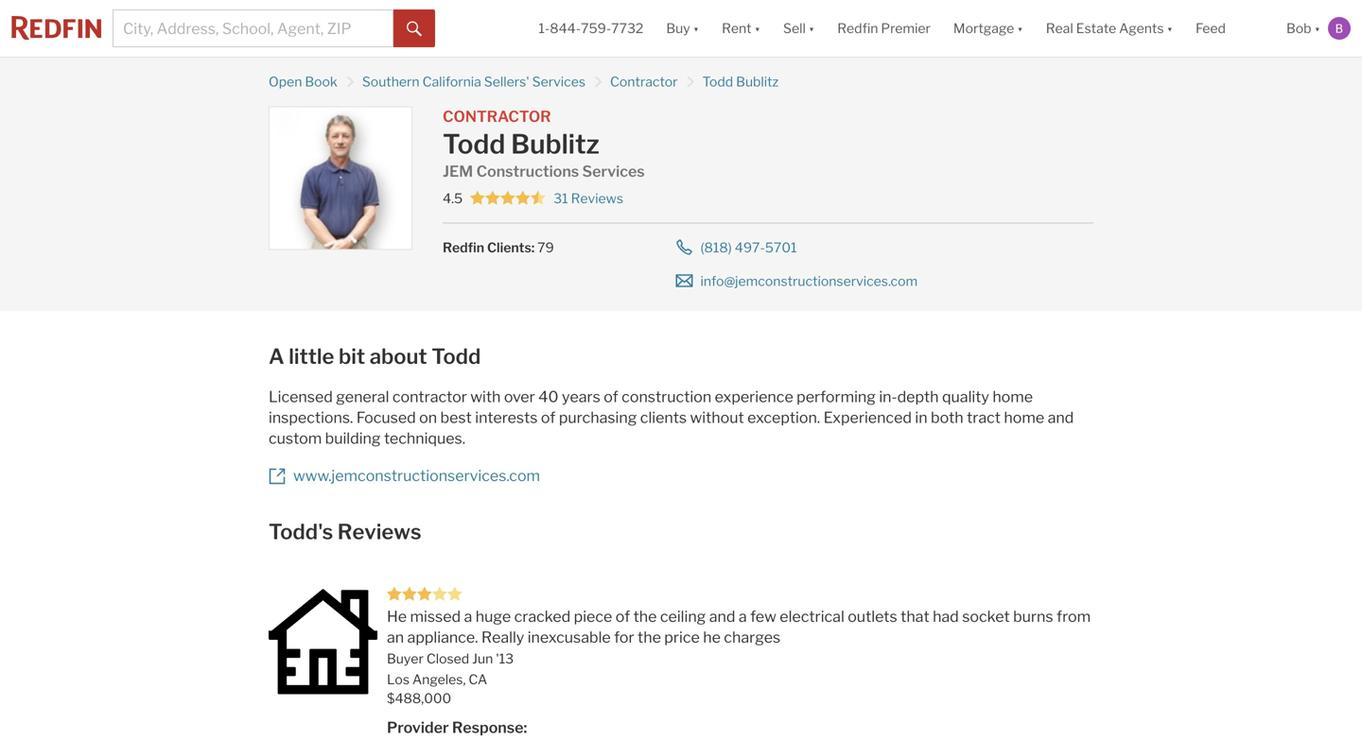Task type: describe. For each thing, give the bounding box(es) containing it.
rent ▾ button
[[710, 0, 772, 57]]

years
[[562, 388, 601, 406]]

provider
[[387, 719, 449, 737]]

few
[[750, 608, 776, 626]]

2 vertical spatial todd
[[431, 344, 481, 369]]

▾ for rent ▾
[[754, 20, 761, 36]]

1 vertical spatial the
[[638, 629, 661, 647]]

reviews for todd's reviews
[[337, 519, 421, 545]]

inexcusable
[[528, 629, 611, 647]]

general
[[336, 388, 389, 406]]

redfin clients : 79
[[443, 240, 554, 256]]

sell ▾ button
[[783, 0, 815, 57]]

1 vertical spatial of
[[541, 409, 556, 427]]

0 vertical spatial services
[[532, 74, 585, 90]]

performing
[[797, 388, 876, 406]]

79
[[537, 240, 554, 256]]

▾ for sell ▾
[[809, 20, 815, 36]]

31 reviews
[[553, 190, 623, 206]]

custom
[[269, 429, 322, 448]]

real
[[1046, 20, 1073, 36]]

response:
[[452, 719, 527, 737]]

bit
[[339, 344, 365, 369]]

feed
[[1196, 20, 1226, 36]]

in-
[[879, 388, 897, 406]]

appliance.
[[407, 629, 478, 647]]

497-
[[735, 240, 765, 256]]

▾ for mortgage ▾
[[1017, 20, 1023, 36]]

rent ▾ button
[[722, 0, 761, 57]]

1 vertical spatial home
[[1004, 409, 1044, 427]]

missed
[[410, 608, 461, 626]]

really
[[481, 629, 524, 647]]

sell ▾ button
[[772, 0, 826, 57]]

quality
[[942, 388, 989, 406]]

that
[[901, 608, 929, 626]]

contractor link
[[610, 74, 678, 90]]

2 a from the left
[[739, 608, 747, 626]]

5701
[[765, 240, 797, 256]]

reviews for 31 reviews
[[571, 190, 623, 206]]

redfin for redfin premier
[[837, 20, 878, 36]]

southern california sellers' services
[[362, 74, 585, 90]]

without
[[690, 409, 744, 427]]

little
[[289, 344, 334, 369]]

redfin for redfin clients : 79
[[443, 240, 484, 256]]

0 vertical spatial todd
[[702, 74, 733, 90]]

'13
[[496, 651, 514, 667]]

jem
[[443, 162, 473, 180]]

exception.
[[747, 409, 820, 427]]

had
[[933, 608, 959, 626]]

rent ▾
[[722, 20, 761, 36]]

real estate agents ▾
[[1046, 20, 1173, 36]]

(818)
[[700, 240, 732, 256]]

844-
[[550, 20, 581, 36]]

and inside he missed a huge cracked piece of the ceiling and a few electrical outlets that had socket burns from an appliance. really inexcusable for the price he charges buyer closed  jun '13 los angeles, ca $488,000
[[709, 608, 735, 626]]

best
[[440, 409, 472, 427]]

mortgage ▾
[[953, 20, 1023, 36]]

www.jemconstructionservices.com link
[[293, 467, 540, 485]]

real estate agents ▾ button
[[1035, 0, 1184, 57]]

los
[[387, 672, 410, 688]]

ceiling
[[660, 608, 706, 626]]

experience
[[715, 388, 793, 406]]

burns
[[1013, 608, 1053, 626]]

bob ▾
[[1286, 20, 1320, 36]]

in
[[915, 409, 927, 427]]

1 horizontal spatial bublitz
[[736, 74, 779, 90]]

contractor for contractor
[[610, 74, 678, 90]]

licensed general contractor with over 40 years of construction experience performing in-depth quality home inspections. focused on best interests of purchasing clients without exception. experienced in both tract home and custom building techniques.
[[269, 388, 1074, 448]]

cracked
[[514, 608, 571, 626]]

provider response:
[[387, 719, 527, 737]]

submit search image
[[407, 22, 422, 37]]

angeles,
[[412, 672, 466, 688]]

real estate agents ▾ link
[[1046, 0, 1173, 57]]

of inside he missed a huge cracked piece of the ceiling and a few electrical outlets that had socket burns from an appliance. really inexcusable for the price he charges buyer closed  jun '13 los angeles, ca $488,000
[[616, 608, 630, 626]]

1 a from the left
[[464, 608, 472, 626]]

31
[[553, 190, 568, 206]]

he
[[387, 608, 407, 626]]

$488,000
[[387, 691, 451, 707]]

services inside contractor todd bublitz jem constructions services
[[582, 162, 645, 180]]

electrical
[[780, 608, 844, 626]]

4.5
[[443, 190, 463, 206]]

5 ▾ from the left
[[1167, 20, 1173, 36]]

0 vertical spatial home
[[993, 388, 1033, 406]]

redfin premier
[[837, 20, 931, 36]]

rating 4.5 out of 5 element
[[470, 190, 546, 207]]

a little bit about todd
[[269, 344, 481, 369]]

an
[[387, 629, 404, 647]]

1-844-759-7732 link
[[539, 20, 643, 36]]



Task type: vqa. For each thing, say whether or not it's contained in the screenshot.
the top #
no



Task type: locate. For each thing, give the bounding box(es) containing it.
1-844-759-7732
[[539, 20, 643, 36]]

bublitz up the constructions
[[511, 128, 600, 160]]

rent
[[722, 20, 752, 36]]

building
[[325, 429, 381, 448]]

experienced
[[823, 409, 912, 427]]

mortgage ▾ button
[[953, 0, 1023, 57]]

1 horizontal spatial and
[[1048, 409, 1074, 427]]

1 horizontal spatial reviews
[[571, 190, 623, 206]]

0 vertical spatial contractor
[[610, 74, 678, 90]]

buy ▾ button
[[666, 0, 699, 57]]

redfin left clients at the top of page
[[443, 240, 484, 256]]

he missed a huge cracked piece of the ceiling and a few electrical outlets that had socket burns from an appliance. really inexcusable for the price he charges buyer closed  jun '13 los angeles, ca $488,000
[[387, 608, 1091, 707]]

(818) 497-5701
[[700, 240, 797, 256]]

mortgage
[[953, 20, 1014, 36]]

the right for
[[638, 629, 661, 647]]

user photo image
[[1328, 17, 1351, 40]]

and up he
[[709, 608, 735, 626]]

1 vertical spatial todd
[[443, 128, 505, 160]]

▾ right buy
[[693, 20, 699, 36]]

0 horizontal spatial bublitz
[[511, 128, 600, 160]]

estate
[[1076, 20, 1116, 36]]

7732
[[611, 20, 643, 36]]

▾ right sell
[[809, 20, 815, 36]]

0 vertical spatial of
[[604, 388, 618, 406]]

▾ right agents
[[1167, 20, 1173, 36]]

contractor
[[392, 388, 467, 406]]

0 vertical spatial and
[[1048, 409, 1074, 427]]

rating 3.0 out of 5 element
[[387, 586, 463, 604]]

contractor down sellers'
[[443, 107, 551, 126]]

a
[[464, 608, 472, 626], [739, 608, 747, 626]]

0 vertical spatial redfin
[[837, 20, 878, 36]]

on
[[419, 409, 437, 427]]

southern california sellers' services link
[[362, 74, 585, 90]]

buy
[[666, 20, 690, 36]]

todd's
[[269, 519, 333, 545]]

and inside the licensed general contractor with over 40 years of construction experience performing in-depth quality home inspections. focused on best interests of purchasing clients without exception. experienced in both tract home and custom building techniques.
[[1048, 409, 1074, 427]]

1 horizontal spatial contractor
[[610, 74, 678, 90]]

759-
[[581, 20, 611, 36]]

1 vertical spatial redfin
[[443, 240, 484, 256]]

book
[[305, 74, 338, 90]]

buy ▾
[[666, 20, 699, 36]]

mortgage ▾ button
[[942, 0, 1035, 57]]

interests
[[475, 409, 538, 427]]

1 horizontal spatial redfin
[[837, 20, 878, 36]]

focused
[[356, 409, 416, 427]]

of up for
[[616, 608, 630, 626]]

0 vertical spatial bublitz
[[736, 74, 779, 90]]

31 reviews link
[[553, 190, 623, 206]]

3 ▾ from the left
[[809, 20, 815, 36]]

bublitz
[[736, 74, 779, 90], [511, 128, 600, 160]]

he
[[703, 629, 721, 647]]

from
[[1057, 608, 1091, 626]]

socket
[[962, 608, 1010, 626]]

clients
[[640, 409, 687, 427]]

home up tract
[[993, 388, 1033, 406]]

inspections.
[[269, 409, 353, 427]]

todd inside contractor todd bublitz jem constructions services
[[443, 128, 505, 160]]

1-
[[539, 20, 550, 36]]

constructions
[[476, 162, 579, 180]]

buy ▾ button
[[655, 0, 710, 57]]

a left huge
[[464, 608, 472, 626]]

todd bublitz
[[702, 74, 779, 90]]

sell ▾
[[783, 20, 815, 36]]

contractor inside contractor todd bublitz jem constructions services
[[443, 107, 551, 126]]

tract
[[967, 409, 1001, 427]]

sellers'
[[484, 74, 529, 90]]

home
[[993, 388, 1033, 406], [1004, 409, 1044, 427]]

about
[[370, 344, 427, 369]]

bublitz down rent ▾ dropdown button at right top
[[736, 74, 779, 90]]

redfin inside button
[[837, 20, 878, 36]]

reviews down www.jemconstructionservices.com
[[337, 519, 421, 545]]

2 vertical spatial of
[[616, 608, 630, 626]]

reviews
[[571, 190, 623, 206], [337, 519, 421, 545]]

0 horizontal spatial reviews
[[337, 519, 421, 545]]

1 vertical spatial reviews
[[337, 519, 421, 545]]

info@jemconstructionservices.com
[[700, 273, 918, 289]]

contractor for contractor todd bublitz jem constructions services
[[443, 107, 551, 126]]

:
[[531, 240, 535, 256]]

0 vertical spatial reviews
[[571, 190, 623, 206]]

open book
[[269, 74, 338, 90]]

of down the "40"
[[541, 409, 556, 427]]

1 vertical spatial and
[[709, 608, 735, 626]]

contractor todd bublitz jem constructions services
[[443, 107, 645, 180]]

todd bublitz link
[[702, 74, 779, 90]]

1 vertical spatial services
[[582, 162, 645, 180]]

▾
[[693, 20, 699, 36], [754, 20, 761, 36], [809, 20, 815, 36], [1017, 20, 1023, 36], [1167, 20, 1173, 36], [1314, 20, 1320, 36]]

0 horizontal spatial contractor
[[443, 107, 551, 126]]

bublitz inside contractor todd bublitz jem constructions services
[[511, 128, 600, 160]]

open book link
[[269, 74, 338, 90]]

closed
[[426, 651, 469, 667]]

the up for
[[633, 608, 657, 626]]

1 horizontal spatial a
[[739, 608, 747, 626]]

techniques.
[[384, 429, 465, 448]]

6 ▾ from the left
[[1314, 20, 1320, 36]]

huge
[[476, 608, 511, 626]]

services up 31 reviews
[[582, 162, 645, 180]]

and right tract
[[1048, 409, 1074, 427]]

▾ right mortgage
[[1017, 20, 1023, 36]]

of up purchasing
[[604, 388, 618, 406]]

ca
[[469, 672, 487, 688]]

▾ right rent
[[754, 20, 761, 36]]

1 vertical spatial bublitz
[[511, 128, 600, 160]]

todd up jem at top left
[[443, 128, 505, 160]]

california
[[422, 74, 481, 90]]

0 vertical spatial the
[[633, 608, 657, 626]]

a
[[269, 344, 284, 369]]

info@jemconstructionservices.com link
[[700, 273, 918, 289]]

services right sellers'
[[532, 74, 585, 90]]

(818) 497-5701 link
[[700, 240, 797, 256]]

open
[[269, 74, 302, 90]]

▾ for buy ▾
[[693, 20, 699, 36]]

services
[[532, 74, 585, 90], [582, 162, 645, 180]]

a left few
[[739, 608, 747, 626]]

todd up contractor
[[431, 344, 481, 369]]

▾ for bob ▾
[[1314, 20, 1320, 36]]

of
[[604, 388, 618, 406], [541, 409, 556, 427], [616, 608, 630, 626]]

licensed
[[269, 388, 333, 406]]

and
[[1048, 409, 1074, 427], [709, 608, 735, 626]]

depth
[[897, 388, 939, 406]]

City, Address, School, Agent, ZIP search field
[[113, 9, 394, 47]]

contractor down 7732
[[610, 74, 678, 90]]

4 ▾ from the left
[[1017, 20, 1023, 36]]

jun
[[472, 651, 493, 667]]

0 horizontal spatial and
[[709, 608, 735, 626]]

bob
[[1286, 20, 1311, 36]]

1 vertical spatial contractor
[[443, 107, 551, 126]]

redfin left premier
[[837, 20, 878, 36]]

charges
[[724, 629, 781, 647]]

home right tract
[[1004, 409, 1044, 427]]

todd down rent
[[702, 74, 733, 90]]

purchasing
[[559, 409, 637, 427]]

redfin
[[837, 20, 878, 36], [443, 240, 484, 256]]

reviews right 31
[[571, 190, 623, 206]]

0 horizontal spatial redfin
[[443, 240, 484, 256]]

1 ▾ from the left
[[693, 20, 699, 36]]

over
[[504, 388, 535, 406]]

contractor
[[610, 74, 678, 90], [443, 107, 551, 126]]

0 horizontal spatial a
[[464, 608, 472, 626]]

outlets
[[848, 608, 897, 626]]

▾ right bob
[[1314, 20, 1320, 36]]

with
[[470, 388, 501, 406]]

for
[[614, 629, 634, 647]]

todd's reviews
[[269, 519, 421, 545]]

2 ▾ from the left
[[754, 20, 761, 36]]



